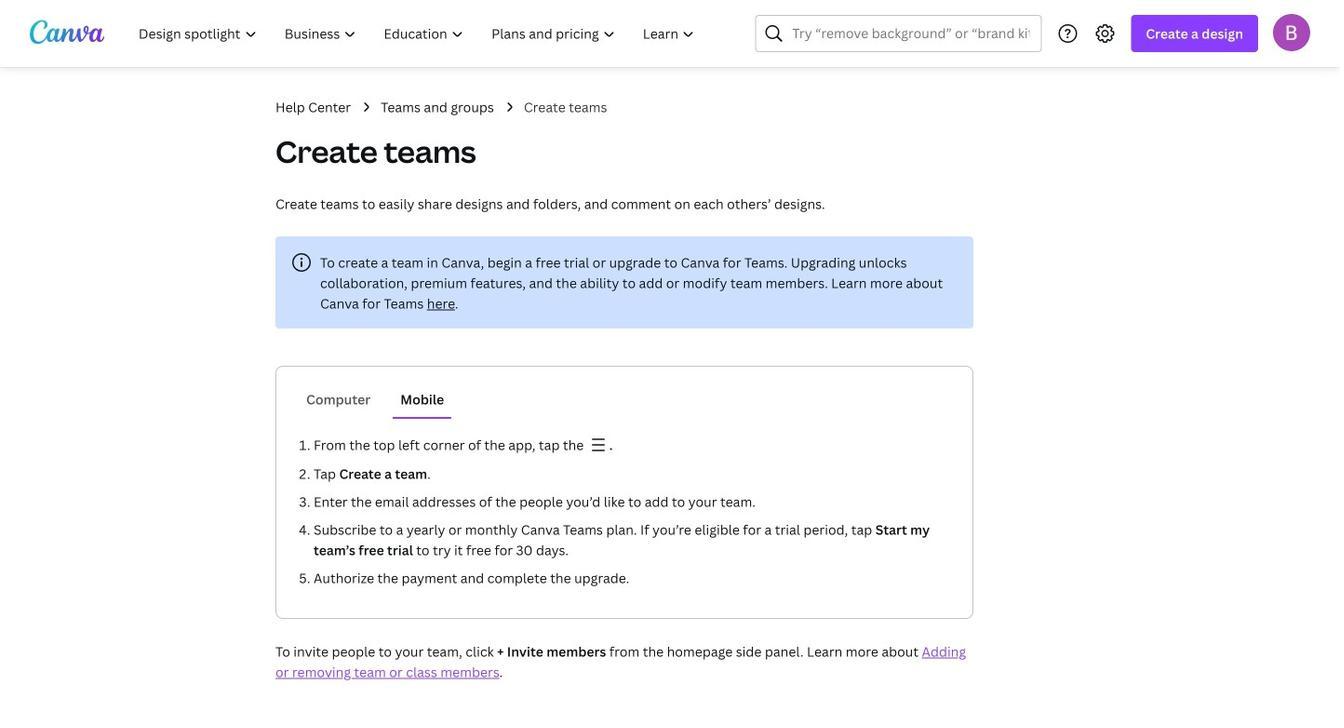 Task type: locate. For each thing, give the bounding box(es) containing it.
top level navigation element
[[127, 15, 711, 52]]

Try "remove background" or "brand kit" search field
[[793, 16, 1030, 51]]



Task type: vqa. For each thing, say whether or not it's contained in the screenshot.
Bob Builder Icon
yes



Task type: describe. For each thing, give the bounding box(es) containing it.
bob builder image
[[1274, 14, 1311, 51]]



